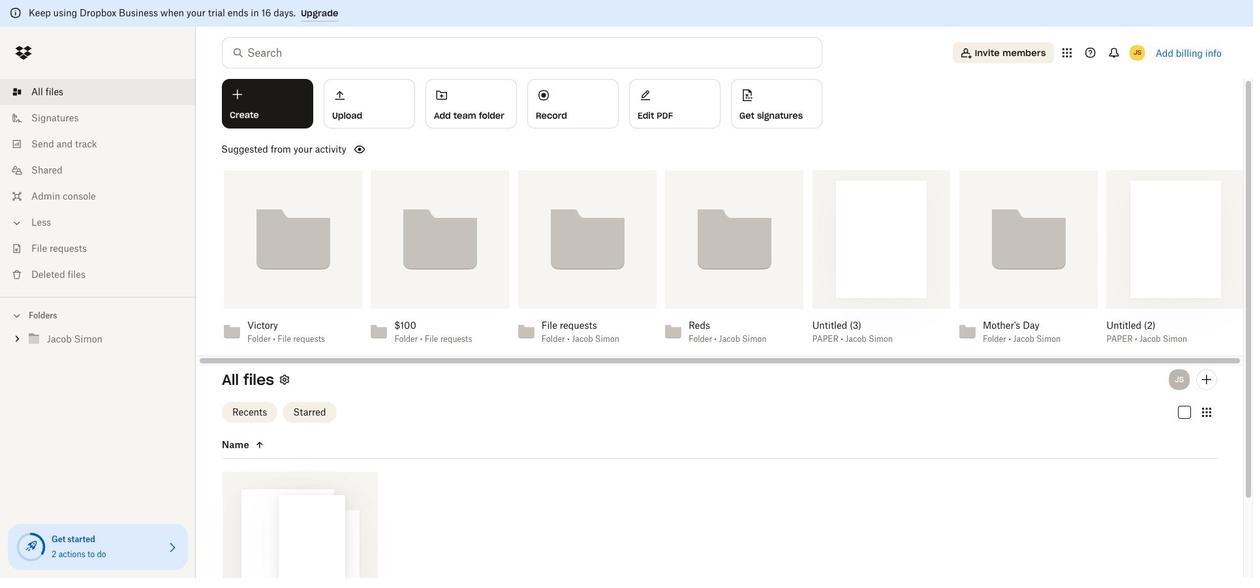 Task type: vqa. For each thing, say whether or not it's contained in the screenshot.
DROPBOX ICON
yes



Task type: describe. For each thing, give the bounding box(es) containing it.
dropbox image
[[10, 40, 37, 66]]

folder settings image
[[277, 372, 292, 388]]

Search in folder "Dropbox" text field
[[247, 45, 795, 61]]

add team members image
[[1199, 372, 1215, 388]]



Task type: locate. For each thing, give the bounding box(es) containing it.
list
[[0, 71, 196, 297]]

list item
[[0, 79, 196, 105]]

less image
[[10, 217, 23, 230]]

alert
[[0, 0, 1253, 27]]

team member folder, jacob simon row
[[223, 472, 378, 578]]



